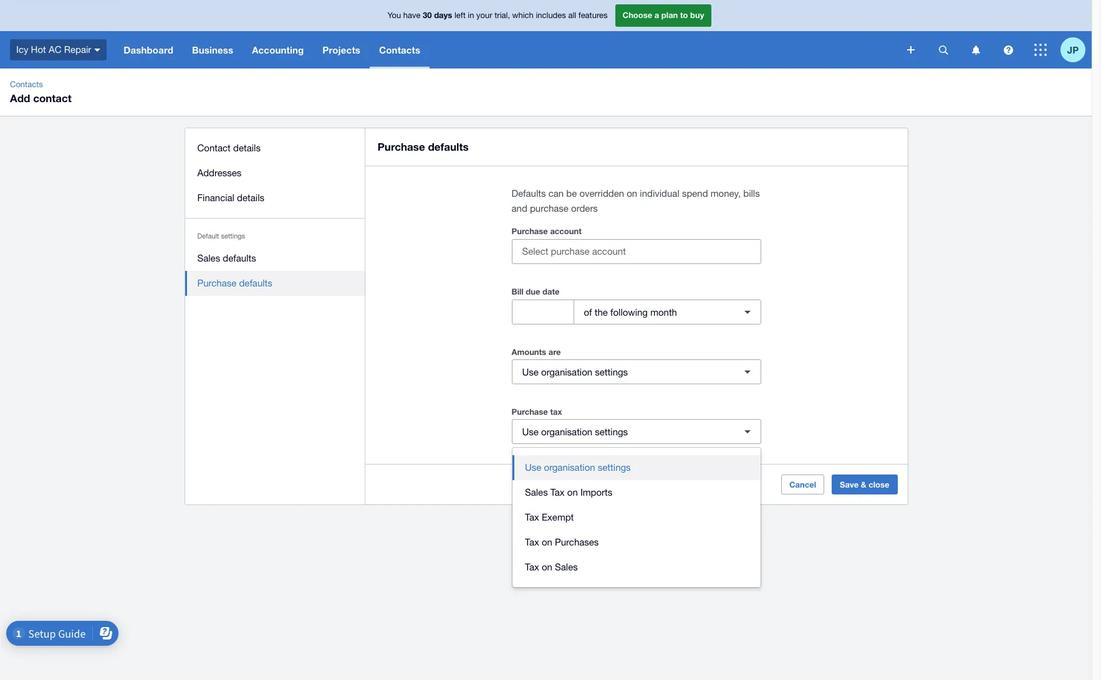Task type: locate. For each thing, give the bounding box(es) containing it.
contacts button
[[370, 31, 430, 69]]

3 svg image from the left
[[1004, 45, 1013, 55]]

repair
[[64, 44, 91, 55]]

organisation down "are"
[[541, 367, 592, 378]]

menu containing contact details
[[185, 128, 365, 304]]

tax inside 'tax on purchases' button
[[525, 537, 539, 548]]

contacts inside popup button
[[379, 44, 420, 55]]

on down tax on purchases
[[542, 562, 552, 573]]

use for purchase
[[522, 427, 539, 437]]

svg image
[[939, 45, 948, 55], [972, 45, 980, 55], [1004, 45, 1013, 55]]

svg image
[[1034, 44, 1047, 56], [907, 46, 915, 54], [94, 48, 101, 52]]

1 use organisation settings button from the top
[[512, 360, 761, 385]]

2 vertical spatial use organisation settings
[[525, 463, 631, 473]]

can
[[548, 188, 564, 199]]

all
[[568, 11, 576, 20]]

tax
[[550, 488, 565, 498], [525, 513, 539, 523], [525, 537, 539, 548], [525, 562, 539, 573]]

0 horizontal spatial sales
[[197, 253, 220, 264]]

use down purchase tax
[[522, 427, 539, 437]]

month
[[650, 307, 677, 318]]

of the following month
[[584, 307, 677, 318]]

0 vertical spatial organisation
[[541, 367, 592, 378]]

sales down tax on purchases
[[555, 562, 578, 573]]

tax up exempt
[[550, 488, 565, 498]]

amounts are
[[512, 347, 561, 357]]

details down addresses button
[[237, 193, 264, 203]]

purchase defaults inside purchase defaults button
[[197, 278, 272, 289]]

tax down tax on purchases
[[525, 562, 539, 573]]

tax for tax exempt
[[525, 513, 539, 523]]

on inside defaults can be overridden on individual spend money, bills and purchase orders
[[627, 188, 637, 199]]

purchase
[[378, 140, 425, 153], [512, 226, 548, 236], [197, 278, 236, 289], [512, 407, 548, 417]]

defaults for purchase defaults button
[[239, 278, 272, 289]]

menu
[[185, 128, 365, 304]]

1 horizontal spatial svg image
[[972, 45, 980, 55]]

0 vertical spatial sales
[[197, 253, 220, 264]]

1 horizontal spatial purchase defaults
[[378, 140, 469, 153]]

2 horizontal spatial svg image
[[1004, 45, 1013, 55]]

2 vertical spatial defaults
[[239, 278, 272, 289]]

sales tax on imports button
[[513, 481, 761, 506]]

1 vertical spatial organisation
[[541, 427, 592, 437]]

use up sales tax on imports
[[525, 463, 541, 473]]

details
[[233, 143, 261, 153], [237, 193, 264, 203]]

save
[[840, 480, 859, 490]]

tax inside sales tax on imports button
[[550, 488, 565, 498]]

on
[[627, 188, 637, 199], [567, 488, 578, 498], [542, 537, 552, 548], [542, 562, 552, 573]]

2 use organisation settings button from the top
[[512, 420, 761, 445]]

&
[[861, 480, 866, 490]]

sales down default
[[197, 253, 220, 264]]

icy hot ac repair button
[[0, 31, 114, 69]]

2 horizontal spatial sales
[[555, 562, 578, 573]]

hot
[[31, 44, 46, 55]]

business
[[192, 44, 233, 55]]

of
[[584, 307, 592, 318]]

0 horizontal spatial svg image
[[939, 45, 948, 55]]

days
[[434, 10, 452, 20]]

None number field
[[512, 301, 573, 324]]

2 vertical spatial organisation
[[544, 463, 595, 473]]

sales for sales defaults
[[197, 253, 220, 264]]

on inside 'tax on purchases' button
[[542, 537, 552, 548]]

on left individual
[[627, 188, 637, 199]]

you
[[388, 11, 401, 20]]

use organisation settings button down bill due date group
[[512, 360, 761, 385]]

default
[[197, 233, 219, 240]]

use for amounts
[[522, 367, 539, 378]]

financial details
[[197, 193, 264, 203]]

tax inside tax exempt button
[[525, 513, 539, 523]]

tax on sales
[[525, 562, 578, 573]]

accounting
[[252, 44, 304, 55]]

0 vertical spatial purchase defaults
[[378, 140, 469, 153]]

purchase defaults
[[378, 140, 469, 153], [197, 278, 272, 289]]

use organisation settings button up use organisation settings button
[[512, 420, 761, 445]]

addresses button
[[185, 161, 365, 186]]

contacts
[[379, 44, 420, 55], [10, 80, 43, 89]]

0 vertical spatial use organisation settings
[[522, 367, 628, 378]]

tax for tax on sales
[[525, 562, 539, 573]]

organisation inside button
[[544, 463, 595, 473]]

plan
[[661, 10, 678, 20]]

use
[[522, 367, 539, 378], [522, 427, 539, 437], [525, 463, 541, 473]]

0 vertical spatial defaults
[[428, 140, 469, 153]]

use organisation settings down tax
[[522, 427, 628, 437]]

2 vertical spatial use
[[525, 463, 541, 473]]

on left imports
[[567, 488, 578, 498]]

30
[[423, 10, 432, 20]]

0 horizontal spatial contacts
[[10, 80, 43, 89]]

and
[[512, 203, 527, 214]]

sales up tax exempt
[[525, 488, 548, 498]]

on inside sales tax on imports button
[[567, 488, 578, 498]]

purchase account
[[512, 226, 582, 236]]

features
[[578, 11, 608, 20]]

a
[[655, 10, 659, 20]]

sales defaults
[[197, 253, 256, 264]]

banner
[[0, 0, 1092, 69]]

details for contact details
[[233, 143, 261, 153]]

projects button
[[313, 31, 370, 69]]

tax left exempt
[[525, 513, 539, 523]]

settings up use organisation settings button
[[595, 427, 628, 437]]

2 vertical spatial sales
[[555, 562, 578, 573]]

purchase inside button
[[197, 278, 236, 289]]

details right contact
[[233, 143, 261, 153]]

ac
[[49, 44, 61, 55]]

1 vertical spatial contacts
[[10, 80, 43, 89]]

0 horizontal spatial purchase defaults
[[197, 278, 272, 289]]

sales for sales tax on imports
[[525, 488, 548, 498]]

organisation
[[541, 367, 592, 378], [541, 427, 592, 437], [544, 463, 595, 473]]

use organisation settings down "are"
[[522, 367, 628, 378]]

use organisation settings up sales tax on imports
[[525, 463, 631, 473]]

settings up imports
[[598, 463, 631, 473]]

0 vertical spatial use
[[522, 367, 539, 378]]

organisation for purchase tax
[[541, 427, 592, 437]]

defaults
[[512, 188, 546, 199]]

tax inside tax on sales 'button'
[[525, 562, 539, 573]]

contacts inside contacts add contact
[[10, 80, 43, 89]]

1 vertical spatial purchase defaults
[[197, 278, 272, 289]]

use organisation settings button
[[512, 360, 761, 385], [512, 420, 761, 445]]

trial,
[[495, 11, 510, 20]]

0 vertical spatial contacts
[[379, 44, 420, 55]]

1 vertical spatial sales
[[525, 488, 548, 498]]

on down tax exempt
[[542, 537, 552, 548]]

0 vertical spatial use organisation settings button
[[512, 360, 761, 385]]

cancel button
[[781, 475, 824, 495]]

0 vertical spatial details
[[233, 143, 261, 153]]

contacts down the you
[[379, 44, 420, 55]]

settings down the
[[595, 367, 628, 378]]

navigation
[[114, 31, 898, 69]]

business button
[[183, 31, 243, 69]]

organisation up sales tax on imports
[[544, 463, 595, 473]]

navigation inside banner
[[114, 31, 898, 69]]

tax on purchases
[[525, 537, 599, 548]]

sales
[[197, 253, 220, 264], [525, 488, 548, 498], [555, 562, 578, 573]]

tax down tax exempt
[[525, 537, 539, 548]]

list box
[[513, 448, 761, 588]]

1 horizontal spatial contacts
[[379, 44, 420, 55]]

due
[[526, 287, 540, 297]]

left
[[454, 11, 466, 20]]

purchase defaults button
[[185, 271, 365, 296]]

use down 'amounts'
[[522, 367, 539, 378]]

use organisation settings
[[522, 367, 628, 378], [522, 427, 628, 437], [525, 463, 631, 473]]

organisation down tax
[[541, 427, 592, 437]]

contacts up add
[[10, 80, 43, 89]]

1 vertical spatial defaults
[[223, 253, 256, 264]]

1 vertical spatial use
[[522, 427, 539, 437]]

navigation containing dashboard
[[114, 31, 898, 69]]

1 vertical spatial use organisation settings button
[[512, 420, 761, 445]]

purchases
[[555, 537, 599, 548]]

1 horizontal spatial sales
[[525, 488, 548, 498]]

group
[[513, 448, 761, 588]]

1 vertical spatial use organisation settings
[[522, 427, 628, 437]]

settings
[[221, 233, 245, 240], [595, 367, 628, 378], [595, 427, 628, 437], [598, 463, 631, 473]]

1 vertical spatial details
[[237, 193, 264, 203]]

0 horizontal spatial svg image
[[94, 48, 101, 52]]

in
[[468, 11, 474, 20]]

on inside tax on sales 'button'
[[542, 562, 552, 573]]



Task type: describe. For each thing, give the bounding box(es) containing it.
1 horizontal spatial svg image
[[907, 46, 915, 54]]

contacts for contacts
[[379, 44, 420, 55]]

organisation for amounts are
[[541, 367, 592, 378]]

jp button
[[1061, 31, 1092, 69]]

none number field inside bill due date group
[[512, 301, 573, 324]]

contacts for contacts add contact
[[10, 80, 43, 89]]

defaults for sales defaults button
[[223, 253, 256, 264]]

amounts
[[512, 347, 546, 357]]

orders
[[571, 203, 598, 214]]

icy
[[16, 44, 28, 55]]

exempt
[[542, 513, 574, 523]]

tax on sales button
[[513, 556, 761, 580]]

are
[[549, 347, 561, 357]]

sales tax on imports
[[525, 488, 612, 498]]

tax exempt
[[525, 513, 574, 523]]

details for financial details
[[237, 193, 264, 203]]

Purchase account field
[[512, 240, 760, 264]]

list box containing use organisation settings
[[513, 448, 761, 588]]

tax exempt button
[[513, 506, 761, 531]]

imports
[[580, 488, 612, 498]]

settings up sales defaults
[[221, 233, 245, 240]]

use organisation settings for tax
[[522, 427, 628, 437]]

the
[[595, 307, 608, 318]]

use organisation settings button for purchase tax
[[512, 420, 761, 445]]

addresses
[[197, 168, 242, 178]]

tax for tax on purchases
[[525, 537, 539, 548]]

dashboard link
[[114, 31, 183, 69]]

default settings
[[197, 233, 245, 240]]

date
[[542, 287, 560, 297]]

tax on purchases button
[[513, 531, 761, 556]]

bill due date
[[512, 287, 560, 297]]

financial
[[197, 193, 234, 203]]

use organisation settings button
[[513, 456, 761, 481]]

contact
[[33, 92, 72, 105]]

use organisation settings for are
[[522, 367, 628, 378]]

individual
[[640, 188, 679, 199]]

choose
[[623, 10, 652, 20]]

account
[[550, 226, 582, 236]]

close
[[869, 480, 889, 490]]

projects
[[323, 44, 360, 55]]

overridden
[[579, 188, 624, 199]]

add
[[10, 92, 30, 105]]

sales inside 'button'
[[555, 562, 578, 573]]

banner containing jp
[[0, 0, 1092, 69]]

save & close
[[840, 480, 889, 490]]

bills
[[743, 188, 760, 199]]

money,
[[711, 188, 741, 199]]

have
[[403, 11, 421, 20]]

save & close button
[[832, 475, 898, 495]]

contact
[[197, 143, 231, 153]]

tax
[[550, 407, 562, 417]]

svg image inside icy hot ac repair popup button
[[94, 48, 101, 52]]

group containing use organisation settings
[[513, 448, 761, 588]]

contacts link
[[5, 79, 48, 91]]

defaults can be overridden on individual spend money, bills and purchase orders
[[512, 188, 760, 214]]

contact details
[[197, 143, 261, 153]]

dashboard
[[124, 44, 173, 55]]

bill
[[512, 287, 524, 297]]

to
[[680, 10, 688, 20]]

financial details button
[[185, 186, 365, 211]]

buy
[[690, 10, 704, 20]]

your
[[476, 11, 492, 20]]

purchase tax
[[512, 407, 562, 417]]

spend
[[682, 188, 708, 199]]

sales defaults button
[[185, 246, 365, 271]]

choose a plan to buy
[[623, 10, 704, 20]]

contact details button
[[185, 136, 365, 161]]

bill due date group
[[512, 300, 761, 325]]

2 svg image from the left
[[972, 45, 980, 55]]

of the following month button
[[573, 300, 761, 325]]

cancel
[[789, 480, 816, 490]]

use inside button
[[525, 463, 541, 473]]

icy hot ac repair
[[16, 44, 91, 55]]

be
[[566, 188, 577, 199]]

accounting button
[[243, 31, 313, 69]]

you have 30 days left in your trial, which includes all features
[[388, 10, 608, 20]]

purchase
[[530, 203, 569, 214]]

which
[[512, 11, 534, 20]]

contacts add contact
[[10, 80, 72, 105]]

use organisation settings inside button
[[525, 463, 631, 473]]

settings inside button
[[598, 463, 631, 473]]

1 svg image from the left
[[939, 45, 948, 55]]

following
[[610, 307, 648, 318]]

2 horizontal spatial svg image
[[1034, 44, 1047, 56]]

includes
[[536, 11, 566, 20]]

use organisation settings button for amounts are
[[512, 360, 761, 385]]

jp
[[1067, 44, 1079, 55]]



Task type: vqa. For each thing, say whether or not it's contained in the screenshot.
Imports on the right bottom of page
yes



